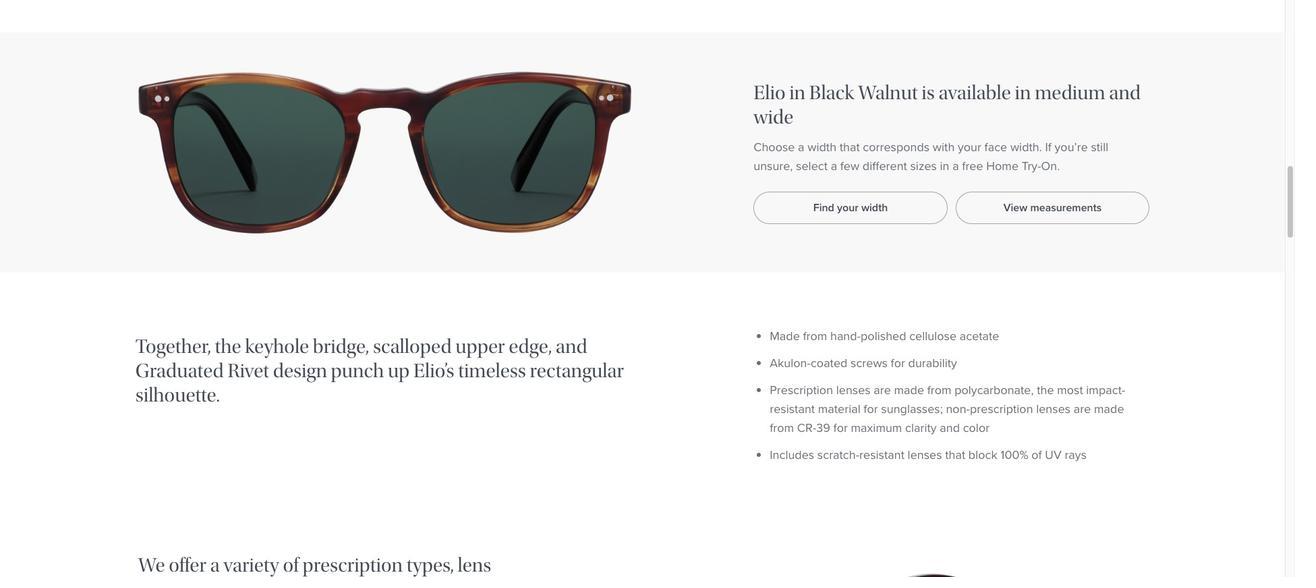 Task type: vqa. For each thing, say whether or not it's contained in the screenshot.
free
yes



Task type: locate. For each thing, give the bounding box(es) containing it.
prescription
[[770, 382, 834, 399]]

and inside together, the keyhole bridge, scalloped upper edge, and graduated rivet design punch up elio's timeless rectangular silhouette.
[[556, 335, 588, 359]]

silhouette.
[[135, 384, 220, 407]]

resistant down prescription
[[770, 400, 815, 418]]

view measurements
[[1004, 200, 1102, 215]]

1 horizontal spatial lenses
[[908, 446, 943, 464]]

1 horizontal spatial for
[[864, 400, 879, 418]]

1 horizontal spatial made
[[1095, 400, 1125, 418]]

1 vertical spatial and
[[556, 335, 588, 359]]

0 horizontal spatial the
[[215, 335, 241, 359]]

are
[[874, 382, 892, 399], [1074, 400, 1092, 418]]

0 vertical spatial width
[[808, 138, 837, 156]]

0 vertical spatial your
[[958, 138, 982, 156]]

that left block
[[946, 446, 966, 464]]

for
[[891, 355, 906, 372], [864, 400, 879, 418], [834, 419, 848, 437]]

impact-
[[1087, 382, 1126, 399]]

0 horizontal spatial are
[[874, 382, 892, 399]]

eyeglasses image
[[135, 67, 635, 238]]

hand-
[[831, 328, 861, 345]]

wide
[[754, 105, 794, 129]]

uv
[[1046, 446, 1062, 464]]

black
[[810, 81, 855, 105]]

from up non-
[[928, 382, 952, 399]]

for right '39' on the bottom of page
[[834, 419, 848, 437]]

0 horizontal spatial that
[[840, 138, 860, 156]]

lenses down clarity
[[908, 446, 943, 464]]

width inside choose a width that corresponds with your face width. if you're still unsure, select a few different sizes in a free home try-on.
[[808, 138, 837, 156]]

that inside choose a width that corresponds with your face width. if you're still unsure, select a few different sizes in a free home try-on.
[[840, 138, 860, 156]]

and
[[1110, 81, 1142, 105], [556, 335, 588, 359], [940, 419, 960, 437]]

2 horizontal spatial from
[[928, 382, 952, 399]]

a left few at top
[[831, 157, 838, 175]]

the inside together, the keyhole bridge, scalloped upper edge, and graduated rivet design punch up elio's timeless rectangular silhouette.
[[215, 335, 241, 359]]

lenses up material
[[837, 382, 871, 399]]

sunglasses;
[[882, 400, 943, 418]]

1 horizontal spatial that
[[946, 446, 966, 464]]

still
[[1092, 138, 1109, 156]]

that up few at top
[[840, 138, 860, 156]]

resistant down maximum
[[860, 446, 905, 464]]

your right find
[[838, 200, 859, 215]]

0 horizontal spatial from
[[770, 419, 795, 437]]

a
[[799, 138, 805, 156], [831, 157, 838, 175], [953, 157, 960, 175]]

made down impact-
[[1095, 400, 1125, 418]]

includes
[[770, 446, 815, 464]]

2 vertical spatial from
[[770, 419, 795, 437]]

0 horizontal spatial resistant
[[770, 400, 815, 418]]

lenses down most
[[1037, 400, 1071, 418]]

resistant
[[770, 400, 815, 418], [860, 446, 905, 464]]

0 horizontal spatial a
[[799, 138, 805, 156]]

that
[[840, 138, 860, 156], [946, 446, 966, 464]]

is
[[922, 81, 935, 105]]

1 horizontal spatial the
[[1038, 382, 1055, 399]]

the up rivet
[[215, 335, 241, 359]]

home
[[987, 157, 1019, 175]]

and right medium
[[1110, 81, 1142, 105]]

and inside elio in black walnut is available in medium and wide
[[1110, 81, 1142, 105]]

a up select in the top right of the page
[[799, 138, 805, 156]]

color
[[964, 419, 990, 437]]

1 horizontal spatial in
[[941, 157, 950, 175]]

2 vertical spatial lenses
[[908, 446, 943, 464]]

in
[[790, 81, 806, 105], [1015, 81, 1032, 105], [941, 157, 950, 175]]

1 vertical spatial resistant
[[860, 446, 905, 464]]

1 vertical spatial width
[[862, 200, 888, 215]]

durability
[[909, 355, 958, 372]]

and down non-
[[940, 419, 960, 437]]

lenses
[[837, 382, 871, 399], [1037, 400, 1071, 418], [908, 446, 943, 464]]

width
[[808, 138, 837, 156], [862, 200, 888, 215]]

made up sunglasses;
[[895, 382, 925, 399]]

from
[[803, 328, 828, 345], [928, 382, 952, 399], [770, 419, 795, 437]]

0 vertical spatial from
[[803, 328, 828, 345]]

are down most
[[1074, 400, 1092, 418]]

0 horizontal spatial and
[[556, 335, 588, 359]]

0 horizontal spatial width
[[808, 138, 837, 156]]

together, the keyhole bridge, scalloped upper edge, and graduated rivet design punch up elio's timeless rectangular silhouette.
[[135, 335, 624, 407]]

0 vertical spatial that
[[840, 138, 860, 156]]

elio's
[[414, 359, 455, 383]]

your up "free"
[[958, 138, 982, 156]]

a left "free"
[[953, 157, 960, 175]]

1 horizontal spatial from
[[803, 328, 828, 345]]

few
[[841, 157, 860, 175]]

1 vertical spatial that
[[946, 446, 966, 464]]

unsure,
[[754, 157, 793, 175]]

made
[[895, 382, 925, 399], [1095, 400, 1125, 418]]

in down with
[[941, 157, 950, 175]]

acetate
[[960, 328, 1000, 345]]

1 horizontal spatial your
[[958, 138, 982, 156]]

1 vertical spatial the
[[1038, 382, 1055, 399]]

most
[[1058, 382, 1084, 399]]

1 horizontal spatial width
[[862, 200, 888, 215]]

1 horizontal spatial and
[[940, 419, 960, 437]]

2 horizontal spatial lenses
[[1037, 400, 1071, 418]]

measurements
[[1031, 200, 1102, 215]]

scratch-
[[818, 446, 860, 464]]

2 vertical spatial and
[[940, 419, 960, 437]]

are down screws
[[874, 382, 892, 399]]

list
[[754, 327, 1150, 465]]

width up select in the top right of the page
[[808, 138, 837, 156]]

find your width
[[814, 200, 888, 215]]

in right elio at the top of the page
[[790, 81, 806, 105]]

from left cr-
[[770, 419, 795, 437]]

the
[[215, 335, 241, 359], [1038, 382, 1055, 399]]

0 vertical spatial for
[[891, 355, 906, 372]]

together,
[[135, 335, 211, 359]]

for up maximum
[[864, 400, 879, 418]]

1 horizontal spatial are
[[1074, 400, 1092, 418]]

corresponds
[[864, 138, 930, 156]]

0 vertical spatial lenses
[[837, 382, 871, 399]]

for right screws
[[891, 355, 906, 372]]

from right made
[[803, 328, 828, 345]]

0 vertical spatial the
[[215, 335, 241, 359]]

0 horizontal spatial your
[[838, 200, 859, 215]]

2 horizontal spatial and
[[1110, 81, 1142, 105]]

medium
[[1035, 81, 1106, 105]]

of
[[1032, 446, 1043, 464]]

design
[[273, 359, 327, 383]]

width down different
[[862, 200, 888, 215]]

width inside button
[[862, 200, 888, 215]]

0 vertical spatial and
[[1110, 81, 1142, 105]]

polished
[[861, 328, 907, 345]]

the left most
[[1038, 382, 1055, 399]]

1 vertical spatial are
[[1074, 400, 1092, 418]]

0 horizontal spatial in
[[790, 81, 806, 105]]

0 vertical spatial resistant
[[770, 400, 815, 418]]

rectangular
[[530, 359, 624, 383]]

and up rectangular
[[556, 335, 588, 359]]

face
[[985, 138, 1008, 156]]

1 horizontal spatial resistant
[[860, 446, 905, 464]]

2 horizontal spatial in
[[1015, 81, 1032, 105]]

made from hand-polished cellulose acetate
[[770, 328, 1000, 345]]

width for your
[[862, 200, 888, 215]]

try-
[[1022, 157, 1042, 175]]

1 vertical spatial your
[[838, 200, 859, 215]]

in left medium
[[1015, 81, 1032, 105]]

prescription
[[971, 400, 1034, 418]]

width for a
[[808, 138, 837, 156]]

0 horizontal spatial made
[[895, 382, 925, 399]]

0 horizontal spatial for
[[834, 419, 848, 437]]

0 vertical spatial made
[[895, 382, 925, 399]]

in inside choose a width that corresponds with your face width. if you're still unsure, select a few different sizes in a free home try-on.
[[941, 157, 950, 175]]

your
[[958, 138, 982, 156], [838, 200, 859, 215]]



Task type: describe. For each thing, give the bounding box(es) containing it.
clarity
[[906, 419, 937, 437]]

1 vertical spatial for
[[864, 400, 879, 418]]

cellulose
[[910, 328, 957, 345]]

the inside prescription lenses are made from polycarbonate, the most impact- resistant material for sunglasses; non-prescription lenses are made from cr-39 for maximum clarity and color
[[1038, 382, 1055, 399]]

punch
[[331, 359, 384, 383]]

2 vertical spatial for
[[834, 419, 848, 437]]

polycarbonate,
[[955, 382, 1034, 399]]

graduated
[[135, 359, 224, 383]]

bridge,
[[313, 335, 369, 359]]

akulon-
[[770, 355, 811, 372]]

different
[[863, 157, 908, 175]]

includes scratch-resistant lenses that block 100% of uv rays
[[770, 446, 1087, 464]]

39
[[817, 419, 831, 437]]

prescription lenses are made from polycarbonate, the most impact- resistant material for sunglasses; non-prescription lenses are made from cr-39 for maximum clarity and color
[[770, 382, 1126, 437]]

choose a width that corresponds with your face width. if you're still unsure, select a few different sizes in a free home try-on.
[[754, 138, 1109, 175]]

walnut
[[859, 81, 918, 105]]

timeless
[[458, 359, 526, 383]]

find your width button
[[754, 192, 948, 224]]

with
[[933, 138, 955, 156]]

maximum
[[851, 419, 903, 437]]

on.
[[1042, 157, 1061, 175]]

choose
[[754, 138, 795, 156]]

select
[[797, 157, 828, 175]]

find
[[814, 200, 835, 215]]

if
[[1046, 138, 1052, 156]]

1 horizontal spatial a
[[831, 157, 838, 175]]

akulon-coated screws for durability
[[770, 355, 958, 372]]

up
[[388, 359, 410, 383]]

view
[[1004, 200, 1028, 215]]

2 horizontal spatial for
[[891, 355, 906, 372]]

view measurements button
[[956, 192, 1150, 224]]

100%
[[1001, 446, 1029, 464]]

made
[[770, 328, 800, 345]]

rays
[[1065, 446, 1087, 464]]

sizes
[[911, 157, 937, 175]]

width.
[[1011, 138, 1043, 156]]

you're
[[1055, 138, 1089, 156]]

and inside prescription lenses are made from polycarbonate, the most impact- resistant material for sunglasses; non-prescription lenses are made from cr-39 for maximum clarity and color
[[940, 419, 960, 437]]

non-
[[947, 400, 971, 418]]

1 vertical spatial lenses
[[1037, 400, 1071, 418]]

your inside choose a width that corresponds with your face width. if you're still unsure, select a few different sizes in a free home try-on.
[[958, 138, 982, 156]]

keyhole
[[245, 335, 309, 359]]

0 vertical spatial are
[[874, 382, 892, 399]]

upper
[[456, 335, 505, 359]]

rivet
[[228, 359, 269, 383]]

list containing made from hand-polished cellulose acetate
[[754, 327, 1150, 465]]

2 horizontal spatial a
[[953, 157, 960, 175]]

elio in black walnut is available in medium and wide
[[754, 81, 1142, 129]]

girl posing with head resting on hand image
[[667, 565, 1296, 577]]

edge,
[[509, 335, 552, 359]]

1 vertical spatial made
[[1095, 400, 1125, 418]]

block
[[969, 446, 998, 464]]

resistant inside prescription lenses are made from polycarbonate, the most impact- resistant material for sunglasses; non-prescription lenses are made from cr-39 for maximum clarity and color
[[770, 400, 815, 418]]

0 horizontal spatial lenses
[[837, 382, 871, 399]]

screws
[[851, 355, 888, 372]]

1 vertical spatial from
[[928, 382, 952, 399]]

elio
[[754, 81, 786, 105]]

your inside button
[[838, 200, 859, 215]]

material
[[819, 400, 861, 418]]

free
[[963, 157, 984, 175]]

cr-
[[798, 419, 817, 437]]

available
[[939, 81, 1012, 105]]

coated
[[811, 355, 848, 372]]

scalloped
[[373, 335, 452, 359]]



